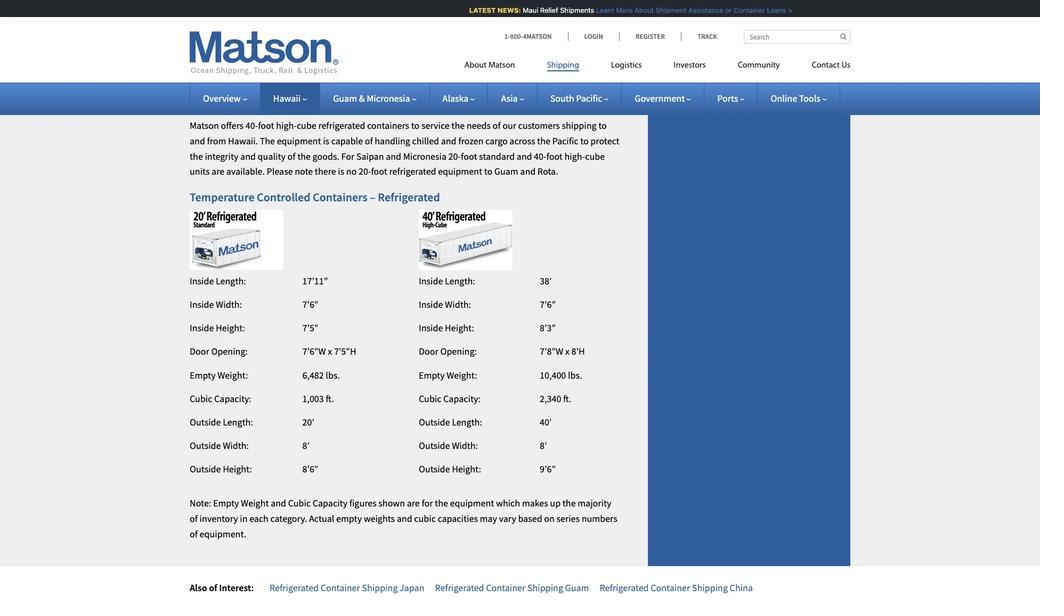 Task type: vqa. For each thing, say whether or not it's contained in the screenshot.
'dallas/fort' inside Our Mexico Service connects the rail centers of Toluca, San Luis Potosi, and Monterrey with Dallas/Fort Worth or Chicago. From these points, your products can continue via Matson's rail or truck services to virtually any business address throughout south central Mexico and in the 48 states.
no



Task type: describe. For each thing, give the bounding box(es) containing it.
a
[[413, 59, 418, 71]]

refrigerated container shipping guam
[[435, 582, 589, 594]]

0 vertical spatial pacific
[[576, 92, 602, 104]]

service
[[421, 119, 450, 132]]

projects
[[700, 20, 733, 32]]

1 horizontal spatial hawaii,
[[408, 43, 438, 55]]

door for 7'8″w x 8'h
[[419, 345, 438, 358]]

1 horizontal spatial about
[[630, 6, 649, 14]]

micronesia inside matson offers 40-foot high-cube refrigerated containers to service the needs of our customers shipping to and from hawaii. the equipment is capable of handling chilled and frozen cargo across the pacific to protect the integrity and quality of the goods. for saipan and micronesia 20-foot standard and 40-foot high-cube units are available. please note there is no 20-foot refrigerated equipment to guam and rota.
[[403, 150, 447, 162]]

u.s.
[[669, 80, 685, 93]]

and down across
[[517, 150, 532, 162]]

1,003 ft.
[[302, 393, 334, 405]]

from inside to learn more about refrigerated container shipping to hawaii, how matson can ship food and other temperature-sensitive cargo to or from hawaii, or to get a free quote, please call
[[325, 59, 344, 71]]

width: for 9'6″
[[452, 440, 478, 452]]

door opening: for 7'8″w x 8'h
[[419, 345, 477, 358]]

hawaii.
[[228, 135, 258, 147]]

asia
[[501, 92, 518, 104]]

8'3″
[[540, 322, 556, 334]]

please
[[267, 165, 293, 178]]

u.s. detention and demurrage
[[669, 80, 791, 93]]

4matson for 1-800-4matson
[[523, 32, 552, 41]]

investors link
[[658, 56, 722, 78]]

capacities
[[438, 513, 478, 525]]

top menu navigation
[[464, 56, 850, 78]]

1 vertical spatial refrigerated
[[318, 119, 365, 132]]

0 horizontal spatial overview
[[203, 92, 241, 104]]

long
[[315, 17, 335, 29]]

0 horizontal spatial high-
[[276, 119, 297, 132]]

figures
[[349, 497, 377, 510]]

based
[[518, 513, 542, 525]]

lbs. for 10,400 lbs.
[[568, 369, 582, 381]]

0 vertical spatial guam
[[333, 92, 357, 104]]

cargo inside to learn more about refrigerated container shipping to hawaii, how matson can ship food and other temperature-sensitive cargo to or from hawaii, or to get a free quote, please call
[[280, 59, 302, 71]]

0 vertical spatial is
[[323, 135, 329, 147]]

cubic for 1,003 ft.
[[190, 393, 212, 405]]

needs
[[467, 119, 491, 132]]

south
[[550, 92, 574, 104]]

outside width: for 8'6″
[[190, 440, 249, 452]]

inside length: for 38′
[[419, 275, 475, 287]]

shipments
[[556, 6, 590, 14]]

x for 7'6″w
[[328, 345, 332, 358]]

door opening: for 7'6″w x 7'5″h
[[190, 345, 248, 358]]

guam & micronesia
[[333, 92, 410, 104]]

section containing special projects
[[635, 0, 864, 566]]

outside width: for 9'6″
[[419, 440, 478, 452]]

and up available.
[[240, 150, 256, 162]]

demurrage
[[746, 80, 791, 93]]

controlled
[[257, 190, 310, 205]]

the
[[260, 135, 275, 147]]

tariff rates/rules
[[669, 60, 739, 72]]

Search search field
[[744, 30, 850, 44]]

assistance
[[684, 6, 719, 14]]

20 foot standard reefer for refrigerated container shipping hawaii image
[[190, 210, 283, 270]]

0 horizontal spatial or
[[314, 59, 323, 71]]

across
[[510, 135, 535, 147]]

oakland
[[262, 17, 296, 29]]

to left get
[[388, 59, 396, 71]]

38′
[[540, 275, 552, 287]]

>
[[784, 6, 788, 14]]

door for 7'6″w x 7'5″h
[[190, 345, 209, 358]]

about inside about matson link
[[464, 61, 487, 70]]

numbers
[[582, 513, 617, 525]]

2,340 ft.
[[540, 393, 571, 405]]

1-800-4matson today.
[[509, 59, 600, 71]]

ft. for 1,003 ft.
[[326, 393, 334, 405]]

food
[[525, 43, 544, 55]]

logistics link
[[595, 56, 658, 78]]

height: for 8'3″
[[445, 322, 474, 334]]

other
[[563, 43, 585, 55]]

and down handling
[[386, 150, 401, 162]]

refrigerated for refrigerated container shipping china
[[600, 582, 649, 594]]

refrigerated for refrigerated container shipping guam
[[435, 582, 484, 594]]

latest
[[465, 6, 491, 14]]

logistics
[[611, 61, 642, 70]]

equipment inside note: empty weight and cubic capacity figures shown are for the equipment which makes up the majority of inventory in each category. actual empty weights and cubic capacities may vary based on series numbers of equipment.
[[450, 497, 494, 510]]

capacity: for 2,340 ft.
[[443, 393, 481, 405]]

no
[[346, 165, 357, 178]]

1- for 1-800-4matson today.
[[509, 59, 516, 71]]

width: for 7'5″
[[216, 298, 242, 311]]

length: for 38′
[[445, 275, 475, 287]]

equipment.
[[200, 528, 246, 540]]

foot up the
[[258, 119, 274, 132]]

south pacific
[[550, 92, 602, 104]]

empty for 10,400 lbs.
[[419, 369, 445, 381]]

7'8″w
[[540, 345, 563, 358]]

1 vertical spatial hawaii,
[[346, 59, 376, 71]]

0 vertical spatial equipment
[[277, 135, 321, 147]]

refrigerated container shipping china link
[[600, 582, 753, 594]]

procedures
[[190, 17, 235, 29]]

protect
[[591, 135, 620, 147]]

overview link
[[203, 92, 247, 104]]

majority
[[578, 497, 611, 510]]

refrigerated inside to learn more about refrigerated container shipping to hawaii, how matson can ship food and other temperature-sensitive cargo to or from hawaii, or to get a free quote, please call
[[272, 43, 319, 55]]

our
[[503, 119, 516, 132]]

the right for
[[435, 497, 448, 510]]

empty weight: for 10,400 lbs.
[[419, 369, 477, 381]]

refrigerated container shipping guam link
[[435, 582, 589, 594]]

capacity
[[313, 497, 347, 510]]

to up chilled
[[411, 119, 420, 132]]

ports
[[717, 92, 738, 104]]

outside height: for 9'6″
[[419, 463, 481, 475]]

today.
[[575, 59, 600, 71]]

7'6″w x 7'5″h
[[302, 345, 356, 358]]

to left the protect
[[580, 135, 589, 147]]

inside height: for 7'5″
[[190, 322, 245, 334]]

20′
[[302, 416, 314, 428]]

matson offers 40-foot high-cube refrigerated containers to service the needs of our customers shipping to and from hawaii. the equipment is capable of handling chilled and frozen cargo across the pacific to protect the integrity and quality of the goods. for saipan and micronesia 20-foot standard and 40-foot high-cube units are available. please note there is no 20-foot refrigerated equipment to guam and rota.
[[190, 119, 620, 178]]

note: empty weight and cubic capacity figures shown are for the equipment which makes up the majority of inventory in each category. actual empty weights and cubic capacities may vary based on series numbers of equipment.
[[190, 497, 617, 540]]

for
[[341, 150, 354, 162]]

the right the up
[[563, 497, 576, 510]]

empty inside note: empty weight and cubic capacity figures shown are for the equipment which makes up the majority of inventory in each category. actual empty weights and cubic capacities may vary based on series numbers of equipment.
[[213, 497, 239, 510]]

cubic capacity: for 2,340 ft.
[[419, 393, 481, 405]]

1 horizontal spatial 40-
[[534, 150, 546, 162]]

and inside to learn more about refrigerated container shipping to hawaii, how matson can ship food and other temperature-sensitive cargo to or from hawaii, or to get a free quote, please call
[[546, 43, 561, 55]]

special projects
[[669, 20, 733, 32]]

1-800-4matson
[[504, 32, 552, 41]]

height: for 9'6″
[[452, 463, 481, 475]]

and left rota.
[[520, 165, 536, 178]]

lbs. for 6,482 lbs.
[[326, 369, 340, 381]]

tariff rates/rules link
[[669, 60, 739, 72]]

1 vertical spatial 1-800-4matson link
[[509, 59, 573, 71]]

makes
[[522, 497, 548, 510]]

of down note:
[[190, 513, 198, 525]]

capable
[[331, 135, 363, 147]]

asia link
[[501, 92, 524, 104]]

there
[[315, 165, 336, 178]]

alaska link
[[443, 92, 475, 104]]

7'6″ for 17'11"
[[302, 298, 318, 311]]

the up frozen
[[451, 119, 465, 132]]

hawaii
[[273, 92, 301, 104]]

the up note
[[297, 150, 311, 162]]

1 horizontal spatial is
[[338, 165, 344, 178]]

to
[[190, 43, 199, 55]]

17'11"
[[302, 275, 328, 287]]

refrigerated container shipping china
[[600, 582, 753, 594]]

1- for 1-800-4matson
[[504, 32, 510, 41]]

7'5″
[[302, 322, 318, 334]]

–
[[370, 190, 376, 205]]

and up category.
[[271, 497, 286, 510]]

please
[[465, 59, 491, 71]]

matson inside 'top menu' navigation
[[488, 61, 515, 70]]

temperature controlled containers – refrigerated
[[190, 190, 440, 205]]

online tools link
[[771, 92, 827, 104]]

rota.
[[538, 165, 558, 178]]

shipping for refrigerated container shipping japan
[[362, 582, 398, 594]]

the up units
[[190, 150, 203, 162]]

width: for 8'3″
[[445, 298, 471, 311]]

which
[[496, 497, 520, 510]]

shipping inside section
[[700, 100, 736, 113]]

to up the protect
[[598, 119, 607, 132]]

vehicle
[[669, 100, 698, 113]]

foot down saipan
[[371, 165, 387, 178]]

of left the equipment.
[[190, 528, 198, 540]]

inside width: for 8'3″
[[419, 298, 471, 311]]

1 horizontal spatial overview
[[248, 98, 295, 113]]

south pacific link
[[550, 92, 609, 104]]

vehicle shipping
[[669, 100, 736, 113]]

800- for 1-800-4matson today.
[[516, 59, 534, 71]]

refrigerated for refrigerated container shipping japan
[[270, 582, 319, 594]]

search image
[[840, 33, 847, 40]]



Task type: locate. For each thing, give the bounding box(es) containing it.
2,340
[[540, 393, 561, 405]]

length: for 20′
[[223, 416, 253, 428]]

and inside section
[[729, 80, 744, 93]]

4matson for 1-800-4matson today.
[[534, 59, 573, 71]]

0 horizontal spatial outside height:
[[190, 463, 252, 475]]

1 vertical spatial 40-
[[534, 150, 546, 162]]

1 horizontal spatial weight:
[[447, 369, 477, 381]]

each
[[249, 513, 269, 525]]

container for refrigerated container shipping guam
[[486, 582, 526, 594]]

of up saipan
[[365, 135, 373, 147]]

2 inside length: from the left
[[419, 275, 475, 287]]

length: for 17'11"
[[216, 275, 246, 287]]

0 horizontal spatial from
[[207, 135, 226, 147]]

quality
[[258, 150, 286, 162]]

1 horizontal spatial inside height:
[[419, 322, 474, 334]]

shipping down 'beach.'
[[361, 43, 396, 55]]

matson up please
[[459, 43, 488, 55]]

foot
[[258, 119, 274, 132], [461, 150, 477, 162], [546, 150, 563, 162], [371, 165, 387, 178]]

2 lbs. from the left
[[568, 369, 582, 381]]

learn more about shipment assistance or container loans > link
[[592, 6, 788, 14]]

1 ft. from the left
[[326, 393, 334, 405]]

7'6″ up 8'3″
[[540, 298, 556, 311]]

shipping down "south pacific" link
[[562, 119, 597, 132]]

ft. right 2,340
[[563, 393, 571, 405]]

1 vertical spatial high-
[[565, 150, 585, 162]]

cubic capacity:
[[190, 393, 251, 405], [419, 393, 481, 405]]

atmosphere
[[442, 2, 491, 14]]

1 vertical spatial equipment
[[438, 165, 482, 178]]

1 inside height: from the left
[[190, 322, 245, 334]]

0 horizontal spatial outside length:
[[190, 416, 253, 428]]

1 vertical spatial 4matson
[[534, 59, 573, 71]]

2 7'6″ from the left
[[540, 298, 556, 311]]

container for refrigerated container shipping china
[[651, 582, 690, 594]]

2 capacity: from the left
[[443, 393, 481, 405]]

1 vertical spatial from
[[207, 135, 226, 147]]

contact us link
[[796, 56, 850, 78]]

1 inside length: from the left
[[190, 275, 246, 287]]

1 vertical spatial 20-
[[359, 165, 371, 178]]

cubic capacity: for 1,003 ft.
[[190, 393, 251, 405]]

guam
[[333, 92, 357, 104], [494, 165, 518, 178], [565, 582, 589, 594]]

empty weight: for 6,482 lbs.
[[190, 369, 248, 381]]

cubic
[[190, 393, 212, 405], [419, 393, 441, 405], [288, 497, 311, 510]]

and up integrity on the left of the page
[[190, 135, 205, 147]]

are inside matson offers 40-foot high-cube refrigerated containers to service the needs of our customers shipping to and from hawaii. the equipment is capable of handling chilled and frozen cargo across the pacific to protect the integrity and quality of the goods. for saipan and micronesia 20-foot standard and 40-foot high-cube units are available. please note there is no 20-foot refrigerated equipment to guam and rota.
[[212, 165, 224, 178]]

from down the container
[[325, 59, 344, 71]]

1 vertical spatial 1-
[[509, 59, 516, 71]]

about right more
[[630, 6, 649, 14]]

lbs.
[[326, 369, 340, 381], [568, 369, 582, 381]]

1 horizontal spatial cubic capacity:
[[419, 393, 481, 405]]

1 horizontal spatial empty weight:
[[419, 369, 477, 381]]

0 vertical spatial about
[[630, 6, 649, 14]]

0 horizontal spatial are
[[212, 165, 224, 178]]

1 weight: from the left
[[217, 369, 248, 381]]

or
[[721, 6, 727, 14], [314, 59, 323, 71], [378, 59, 386, 71]]

1 horizontal spatial outside width:
[[419, 440, 478, 452]]

matson
[[459, 43, 488, 55], [488, 61, 515, 70], [190, 119, 219, 132]]

is up goods. on the left top of the page
[[323, 135, 329, 147]]

get
[[398, 59, 411, 71]]

height: for 7'5″
[[216, 322, 245, 334]]

0 vertical spatial 1-800-4matson link
[[504, 32, 568, 41]]

8′ down 20′
[[302, 440, 310, 452]]

overview up the
[[248, 98, 295, 113]]

1 horizontal spatial cubic
[[288, 497, 311, 510]]

vessel schedules
[[669, 40, 737, 52]]

1 vertical spatial are
[[407, 497, 420, 510]]

hawaii, down the container
[[346, 59, 376, 71]]

0 horizontal spatial ft.
[[326, 393, 334, 405]]

refrigerated down chilled
[[389, 165, 436, 178]]

x left 7'5″h
[[328, 345, 332, 358]]

1 horizontal spatial or
[[378, 59, 386, 71]]

2 inside width: from the left
[[419, 298, 471, 311]]

800- down food
[[516, 59, 534, 71]]

8′ for 9'6″
[[540, 440, 547, 452]]

1 vertical spatial micronesia
[[403, 150, 447, 162]]

7'6″ up 7'5″
[[302, 298, 318, 311]]

x for 7'8″w
[[565, 345, 570, 358]]

equipment down frozen
[[438, 165, 482, 178]]

6,482
[[302, 369, 324, 381]]

1 vertical spatial pacific
[[552, 135, 578, 147]]

x
[[328, 345, 332, 358], [565, 345, 570, 358]]

shown
[[379, 497, 405, 510]]

temperature-
[[190, 59, 243, 71]]

4matson down food
[[534, 59, 573, 71]]

micronesia down chilled
[[403, 150, 447, 162]]

opening: for 7'8″w x 8'h
[[440, 345, 477, 358]]

0 horizontal spatial inside width:
[[190, 298, 242, 311]]

1-800-4matson link down food
[[509, 59, 573, 71]]

interest:
[[219, 582, 254, 594]]

x left 8'h
[[565, 345, 570, 358]]

inside
[[190, 275, 214, 287], [419, 275, 443, 287], [190, 298, 214, 311], [419, 298, 443, 311], [190, 322, 214, 334], [419, 322, 443, 334]]

0 horizontal spatial opening:
[[211, 345, 248, 358]]

of left our
[[493, 119, 501, 132]]

0 horizontal spatial lbs.
[[326, 369, 340, 381]]

more
[[224, 43, 245, 55]]

1- right call
[[509, 59, 516, 71]]

and down "rates/rules"
[[729, 80, 744, 93]]

1 vertical spatial about
[[464, 61, 487, 70]]

of right out
[[252, 17, 260, 29]]

0 horizontal spatial x
[[328, 345, 332, 358]]

inside length:
[[190, 275, 246, 287], [419, 275, 475, 287]]

track link
[[681, 32, 717, 41]]

2 opening: from the left
[[440, 345, 477, 358]]

outside length: for 40′
[[419, 416, 482, 428]]

height: for 8'6″
[[223, 463, 252, 475]]

0 horizontal spatial 20-
[[359, 165, 371, 178]]

are inside note: empty weight and cubic capacity figures shown are for the equipment which makes up the majority of inventory in each category. actual empty weights and cubic capacities may vary based on series numbers of equipment.
[[407, 497, 420, 510]]

800- for 1-800-4matson
[[510, 32, 523, 41]]

2 ft. from the left
[[563, 393, 571, 405]]

0 horizontal spatial outside width:
[[190, 440, 249, 452]]

ft. for 2,340 ft.
[[563, 393, 571, 405]]

4matson up food
[[523, 32, 552, 41]]

1 horizontal spatial 20-
[[448, 150, 461, 162]]

also
[[190, 582, 207, 594]]

1 vertical spatial matson
[[488, 61, 515, 70]]

2 weight: from the left
[[447, 369, 477, 381]]

0 vertical spatial matson
[[459, 43, 488, 55]]

1 door from the left
[[190, 345, 209, 358]]

china
[[730, 582, 753, 594]]

0 horizontal spatial hawaii,
[[346, 59, 376, 71]]

1 horizontal spatial from
[[325, 59, 344, 71]]

in
[[240, 513, 248, 525]]

0 horizontal spatial inside length:
[[190, 275, 246, 287]]

1-
[[504, 32, 510, 41], [509, 59, 516, 71]]

length:
[[216, 275, 246, 287], [445, 275, 475, 287], [223, 416, 253, 428], [452, 416, 482, 428]]

1 opening: from the left
[[211, 345, 248, 358]]

category.
[[270, 513, 307, 525]]

guam & micronesia link
[[333, 92, 416, 104]]

lbs. right 10,400
[[568, 369, 582, 381]]

None search field
[[744, 30, 850, 44]]

shipping inside to learn more about refrigerated container shipping to hawaii, how matson can ship food and other temperature-sensitive cargo to or from hawaii, or to get a free quote, please call
[[361, 43, 396, 55]]

1 vertical spatial cargo
[[485, 135, 508, 147]]

cube down hawaii 'link'
[[297, 119, 316, 132]]

2 outside height: from the left
[[419, 463, 481, 475]]

0 horizontal spatial empty weight:
[[190, 369, 248, 381]]

0 vertical spatial refrigerated
[[272, 43, 319, 55]]

tools
[[799, 92, 820, 104]]

atmosphere modification service provider procedures link
[[190, 2, 610, 29]]

1 horizontal spatial cube
[[585, 150, 605, 162]]

outside length: for 20′
[[190, 416, 253, 428]]

0 horizontal spatial cubic
[[190, 393, 212, 405]]

0 horizontal spatial door
[[190, 345, 209, 358]]

the down customers
[[537, 135, 550, 147]]

6,482 lbs.
[[302, 369, 340, 381]]

40- up hawaii.
[[246, 119, 258, 132]]

pacific right south
[[576, 92, 602, 104]]

0 vertical spatial 1-
[[504, 32, 510, 41]]

foot up rota.
[[546, 150, 563, 162]]

1 horizontal spatial opening:
[[440, 345, 477, 358]]

units
[[190, 165, 210, 178]]

container
[[321, 43, 360, 55]]

1 horizontal spatial cargo
[[485, 135, 508, 147]]

saipan
[[356, 150, 384, 162]]

inside width: for 7'5″
[[190, 298, 242, 311]]

are left for
[[407, 497, 420, 510]]

0 horizontal spatial is
[[323, 135, 329, 147]]

7'8″w x 8'h
[[540, 345, 585, 358]]

0 horizontal spatial shipping
[[361, 43, 396, 55]]

maui
[[518, 6, 534, 14]]

is
[[323, 135, 329, 147], [338, 165, 344, 178]]

pacific down customers
[[552, 135, 578, 147]]

1 lbs. from the left
[[326, 369, 340, 381]]

1 vertical spatial cube
[[585, 150, 605, 162]]

about left call
[[464, 61, 487, 70]]

investors
[[674, 61, 706, 70]]

lbs. right 6,482
[[326, 369, 340, 381]]

length: for 40′
[[452, 416, 482, 428]]

2 horizontal spatial or
[[721, 6, 727, 14]]

refrigerated down out of oakland and long beach.
[[272, 43, 319, 55]]

40 foot high-cube reefer for refrigerated container shipping hawaii image
[[419, 210, 513, 270]]

0 vertical spatial hawaii,
[[408, 43, 438, 55]]

and down service
[[441, 135, 456, 147]]

8′ down 40′
[[540, 440, 547, 452]]

2 cubic capacity: from the left
[[419, 393, 481, 405]]

1 vertical spatial is
[[338, 165, 344, 178]]

0 vertical spatial 20-
[[448, 150, 461, 162]]

or left get
[[378, 59, 386, 71]]

outside height:
[[190, 463, 252, 475], [419, 463, 481, 475]]

2 outside width: from the left
[[419, 440, 478, 452]]

2 inside height: from the left
[[419, 322, 474, 334]]

equipment up capacities
[[450, 497, 494, 510]]

800- up ship
[[510, 32, 523, 41]]

1 cubic capacity: from the left
[[190, 393, 251, 405]]

0 vertical spatial cube
[[297, 119, 316, 132]]

0 horizontal spatial 40-
[[246, 119, 258, 132]]

and up 1-800-4matson today.
[[546, 43, 561, 55]]

shipping inside matson offers 40-foot high-cube refrigerated containers to service the needs of our customers shipping to and from hawaii. the equipment is capable of handling chilled and frozen cargo across the pacific to protect the integrity and quality of the goods. for saipan and micronesia 20-foot standard and 40-foot high-cube units are available. please note there is no 20-foot refrigerated equipment to guam and rota.
[[562, 119, 597, 132]]

matson inside to learn more about refrigerated container shipping to hawaii, how matson can ship food and other temperature-sensitive cargo to or from hawaii, or to get a free quote, please call
[[459, 43, 488, 55]]

quote,
[[437, 59, 463, 71]]

refrigerated container shipping japan
[[270, 582, 424, 594]]

1 horizontal spatial outside length:
[[419, 416, 482, 428]]

sensitive
[[243, 59, 278, 71]]

1 horizontal spatial inside length:
[[419, 275, 475, 287]]

1 horizontal spatial door opening:
[[419, 345, 477, 358]]

matson down equipment
[[190, 119, 219, 132]]

guam inside matson offers 40-foot high-cube refrigerated containers to service the needs of our customers shipping to and from hawaii. the equipment is capable of handling chilled and frozen cargo across the pacific to protect the integrity and quality of the goods. for saipan and micronesia 20-foot standard and 40-foot high-cube units are available. please note there is no 20-foot refrigerated equipment to guam and rota.
[[494, 165, 518, 178]]

1 horizontal spatial outside height:
[[419, 463, 481, 475]]

0 horizontal spatial 8′
[[302, 440, 310, 452]]

free
[[420, 59, 435, 71]]

standard
[[479, 150, 515, 162]]

equipment up goods. on the left top of the page
[[277, 135, 321, 147]]

atmosphere modification service provider procedures
[[190, 2, 610, 29]]

shipping for refrigerated container shipping guam
[[527, 582, 563, 594]]

blue matson logo with ocean, shipping, truck, rail and logistics written beneath it. image
[[190, 31, 339, 75]]

0 horizontal spatial about
[[464, 61, 487, 70]]

1 vertical spatial guam
[[494, 165, 518, 178]]

capacity: for 1,003 ft.
[[214, 393, 251, 405]]

cubic inside note: empty weight and cubic capacity figures shown are for the equipment which makes up the majority of inventory in each category. actual empty weights and cubic capacities may vary based on series numbers of equipment.
[[288, 497, 311, 510]]

height:
[[216, 322, 245, 334], [445, 322, 474, 334], [223, 463, 252, 475], [452, 463, 481, 475]]

inside height: for 8'3″
[[419, 322, 474, 334]]

from inside matson offers 40-foot high-cube refrigerated containers to service the needs of our customers shipping to and from hawaii. the equipment is capable of handling chilled and frozen cargo across the pacific to protect the integrity and quality of the goods. for saipan and micronesia 20-foot standard and 40-foot high-cube units are available. please note there is no 20-foot refrigerated equipment to guam and rota.
[[207, 135, 226, 147]]

foot down frozen
[[461, 150, 477, 162]]

empty for 6,482 lbs.
[[190, 369, 216, 381]]

1 outside length: from the left
[[190, 416, 253, 428]]

20- right 'no' on the top left of the page
[[359, 165, 371, 178]]

to down the standard
[[484, 165, 492, 178]]

inventory
[[200, 513, 238, 525]]

opening: for 7'6″w x 7'5″h
[[211, 345, 248, 358]]

1 capacity: from the left
[[214, 393, 251, 405]]

0 vertical spatial 40-
[[246, 119, 258, 132]]

matson down can
[[488, 61, 515, 70]]

0 horizontal spatial door opening:
[[190, 345, 248, 358]]

is left 'no' on the top left of the page
[[338, 165, 344, 178]]

0 vertical spatial 800-
[[510, 32, 523, 41]]

inside length: down 20 foot standard reefer for refrigerated container shipping hawaii image
[[190, 275, 246, 287]]

inside length: down 40 foot high-cube reefer for refrigerated container shipping hawaii image
[[419, 275, 475, 287]]

about matson
[[464, 61, 515, 70]]

offers
[[221, 119, 244, 132]]

beach.
[[337, 17, 364, 29]]

40- up rota.
[[534, 150, 546, 162]]

0 horizontal spatial capacity:
[[214, 393, 251, 405]]

about
[[247, 43, 271, 55]]

0 vertical spatial from
[[325, 59, 344, 71]]

0 horizontal spatial cubic capacity:
[[190, 393, 251, 405]]

2 door from the left
[[419, 345, 438, 358]]

integrity
[[205, 150, 238, 162]]

containers
[[367, 119, 409, 132]]

1-800-4matson link up food
[[504, 32, 568, 41]]

for
[[422, 497, 433, 510]]

and down shown in the left bottom of the page
[[397, 513, 412, 525]]

8′ for 8'6″
[[302, 440, 310, 452]]

1 horizontal spatial x
[[565, 345, 570, 358]]

cubic for 2,340 ft.
[[419, 393, 441, 405]]

1 empty weight: from the left
[[190, 369, 248, 381]]

frozen
[[458, 135, 484, 147]]

1 8′ from the left
[[302, 440, 310, 452]]

2 vertical spatial refrigerated
[[389, 165, 436, 178]]

rates/rules
[[692, 60, 739, 72]]

weight: for 6,482 lbs.
[[217, 369, 248, 381]]

1- up ship
[[504, 32, 510, 41]]

from up integrity on the left of the page
[[207, 135, 226, 147]]

1 horizontal spatial capacity:
[[443, 393, 481, 405]]

to up hawaii 'link'
[[304, 59, 313, 71]]

inside length: for 17'11"
[[190, 275, 246, 287]]

cargo inside matson offers 40-foot high-cube refrigerated containers to service the needs of our customers shipping to and from hawaii. the equipment is capable of handling chilled and frozen cargo across the pacific to protect the integrity and quality of the goods. for saipan and micronesia 20-foot standard and 40-foot high-cube units are available. please note there is no 20-foot refrigerated equipment to guam and rota.
[[485, 135, 508, 147]]

1 horizontal spatial 7'6″
[[540, 298, 556, 311]]

ship
[[507, 43, 524, 55]]

refrigerated up capable
[[318, 119, 365, 132]]

or up projects
[[721, 6, 727, 14]]

width: for 8'6″
[[223, 440, 249, 452]]

2 outside length: from the left
[[419, 416, 482, 428]]

20- down frozen
[[448, 150, 461, 162]]

2 horizontal spatial cubic
[[419, 393, 441, 405]]

1 horizontal spatial high-
[[565, 150, 585, 162]]

1 horizontal spatial lbs.
[[568, 369, 582, 381]]

1 7'6″ from the left
[[302, 298, 318, 311]]

0 horizontal spatial 7'6″
[[302, 298, 318, 311]]

cargo right sensitive
[[280, 59, 302, 71]]

hawaii, up free
[[408, 43, 438, 55]]

1 horizontal spatial guam
[[494, 165, 518, 178]]

outside height: for 8'6″
[[190, 463, 252, 475]]

are down integrity on the left of the page
[[212, 165, 224, 178]]

0 vertical spatial 4matson
[[523, 32, 552, 41]]

1 vertical spatial 800-
[[516, 59, 534, 71]]

and left long
[[298, 17, 313, 29]]

7'6″ for 38′
[[540, 298, 556, 311]]

weight: for 10,400 lbs.
[[447, 369, 477, 381]]

section
[[635, 0, 864, 566]]

matson inside matson offers 40-foot high-cube refrigerated containers to service the needs of our customers shipping to and from hawaii. the equipment is capable of handling chilled and frozen cargo across the pacific to protect the integrity and quality of the goods. for saipan and micronesia 20-foot standard and 40-foot high-cube units are available. please note there is no 20-foot refrigerated equipment to guam and rota.
[[190, 119, 219, 132]]

register link
[[619, 32, 681, 41]]

refrigerated
[[272, 43, 319, 55], [318, 119, 365, 132], [389, 165, 436, 178]]

to up get
[[398, 43, 406, 55]]

service
[[545, 2, 574, 14]]

outside height: up for
[[419, 463, 481, 475]]

us
[[842, 61, 850, 70]]

micronesia right &
[[367, 92, 410, 104]]

1 horizontal spatial shipping
[[562, 119, 597, 132]]

learn
[[592, 6, 610, 14]]

0 horizontal spatial cargo
[[280, 59, 302, 71]]

cube down the protect
[[585, 150, 605, 162]]

1 vertical spatial shipping
[[562, 119, 597, 132]]

2 vertical spatial guam
[[565, 582, 589, 594]]

2 8′ from the left
[[540, 440, 547, 452]]

overview up the offers
[[203, 92, 241, 104]]

shipping inside 'top menu' navigation
[[547, 61, 579, 70]]

of right also on the left bottom of the page
[[209, 582, 217, 594]]

2 door opening: from the left
[[419, 345, 477, 358]]

2 vertical spatial equipment
[[450, 497, 494, 510]]

outside height: up note:
[[190, 463, 252, 475]]

1 x from the left
[[328, 345, 332, 358]]

inside height:
[[190, 322, 245, 334], [419, 322, 474, 334]]

track
[[697, 32, 717, 41]]

vessel schedules link
[[669, 40, 737, 52]]

1 outside height: from the left
[[190, 463, 252, 475]]

2 horizontal spatial guam
[[565, 582, 589, 594]]

login link
[[568, 32, 619, 41]]

1 inside width: from the left
[[190, 298, 242, 311]]

provider
[[576, 2, 610, 14]]

1 horizontal spatial door
[[419, 345, 438, 358]]

cargo up the standard
[[485, 135, 508, 147]]

0 horizontal spatial cube
[[297, 119, 316, 132]]

or down the container
[[314, 59, 323, 71]]

of up "please"
[[288, 150, 296, 162]]

government link
[[635, 92, 691, 104]]

news:
[[493, 6, 517, 14]]

equipment
[[277, 135, 321, 147], [438, 165, 482, 178], [450, 497, 494, 510]]

container for refrigerated container shipping japan
[[321, 582, 360, 594]]

2 empty weight: from the left
[[419, 369, 477, 381]]

register
[[636, 32, 665, 41]]

2 x from the left
[[565, 345, 570, 358]]

7'5″h
[[334, 345, 356, 358]]

1 outside width: from the left
[[190, 440, 249, 452]]

shipping for refrigerated container shipping china
[[692, 582, 728, 594]]

ft. right 1,003
[[326, 393, 334, 405]]

pacific inside matson offers 40-foot high-cube refrigerated containers to service the needs of our customers shipping to and from hawaii. the equipment is capable of handling chilled and frozen cargo across the pacific to protect the integrity and quality of the goods. for saipan and micronesia 20-foot standard and 40-foot high-cube units are available. please note there is no 20-foot refrigerated equipment to guam and rota.
[[552, 135, 578, 147]]

loans
[[763, 6, 782, 14]]

0 vertical spatial micronesia
[[367, 92, 410, 104]]

vessel
[[669, 40, 694, 52]]

handling
[[375, 135, 410, 147]]

micronesia
[[367, 92, 410, 104], [403, 150, 447, 162]]

1 door opening: from the left
[[190, 345, 248, 358]]

0 vertical spatial shipping
[[361, 43, 396, 55]]

refrigerated container shipping japan link
[[270, 582, 424, 594]]



